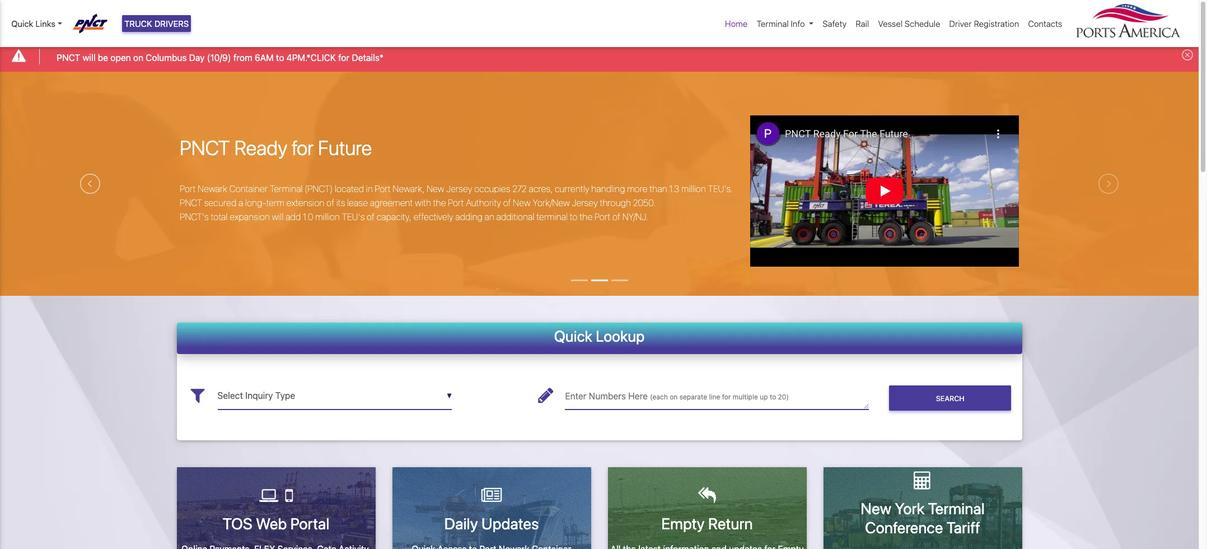 Task type: vqa. For each thing, say whether or not it's contained in the screenshot.
the rightmost "to"
yes



Task type: describe. For each thing, give the bounding box(es) containing it.
terminal inside port newark container terminal (pnct) located in port newark, new jersey occupies 272 acres, currently handling more than 1.3 million teu's. pnct secured a long-term extension of its lease agreement with the port authority of new york/new jersey through 2050. pnct's total expansion will add 1.0 million teu's of capacity,                                 effectively adding an additional terminal to the port of ny/nj.
[[270, 184, 303, 194]]

enter numbers here (each on separate line for multiple up to 20)
[[565, 391, 789, 401]]

additional
[[497, 212, 535, 222]]

pnct will be open on columbus day (10/9) from 6am to 4pm.*click for details*
[[57, 52, 384, 63]]

empty
[[662, 514, 705, 533]]

0 vertical spatial new
[[427, 184, 445, 194]]

portal
[[290, 514, 330, 533]]

driver
[[950, 18, 972, 29]]

port right in
[[375, 184, 391, 194]]

open
[[111, 52, 131, 63]]

acres,
[[529, 184, 553, 194]]

return
[[709, 514, 753, 533]]

empty return
[[662, 514, 753, 533]]

details*
[[352, 52, 384, 63]]

numbers
[[589, 391, 626, 401]]

close image
[[1183, 49, 1194, 61]]

pnct will be open on columbus day (10/9) from 6am to 4pm.*click for details* alert
[[0, 41, 1199, 71]]

up
[[760, 393, 768, 401]]

will inside port newark container terminal (pnct) located in port newark, new jersey occupies 272 acres, currently handling more than 1.3 million teu's. pnct secured a long-term extension of its lease agreement with the port authority of new york/new jersey through 2050. pnct's total expansion will add 1.0 million teu's of capacity,                                 effectively adding an additional terminal to the port of ny/nj.
[[272, 212, 284, 222]]

drivers
[[155, 18, 189, 29]]

ready
[[234, 135, 288, 159]]

currently
[[555, 184, 590, 194]]

(10/9)
[[207, 52, 231, 63]]

teu's.
[[708, 184, 733, 194]]

(each
[[650, 393, 668, 401]]

extension
[[287, 198, 325, 208]]

rail link
[[852, 13, 874, 34]]

from
[[234, 52, 252, 63]]

multiple
[[733, 393, 758, 401]]

columbus
[[146, 52, 187, 63]]

20)
[[778, 393, 789, 401]]

truck drivers
[[124, 18, 189, 29]]

for inside enter numbers here (each on separate line for multiple up to 20)
[[722, 393, 731, 401]]

expansion
[[230, 212, 270, 222]]

truck drivers link
[[122, 15, 191, 32]]

new york terminal conference tariff
[[861, 499, 985, 537]]

pnct inside port newark container terminal (pnct) located in port newark, new jersey occupies 272 acres, currently handling more than 1.3 million teu's. pnct secured a long-term extension of its lease agreement with the port authority of new york/new jersey through 2050. pnct's total expansion will add 1.0 million teu's of capacity,                                 effectively adding an additional terminal to the port of ny/nj.
[[180, 198, 202, 208]]

for inside alert
[[338, 52, 350, 63]]

0 horizontal spatial for
[[292, 135, 314, 159]]

future
[[318, 135, 372, 159]]

day
[[189, 52, 205, 63]]

pnct's
[[180, 212, 209, 222]]

info
[[791, 18, 805, 29]]

on for columbus
[[133, 52, 143, 63]]

port left newark
[[180, 184, 196, 194]]

enter
[[565, 391, 587, 401]]

add
[[286, 212, 301, 222]]

0 vertical spatial jersey
[[447, 184, 473, 194]]

with
[[415, 198, 431, 208]]

registration
[[974, 18, 1020, 29]]

1 horizontal spatial the
[[580, 212, 593, 222]]

port down through
[[595, 212, 611, 222]]

vessel schedule link
[[874, 13, 945, 34]]

line
[[709, 393, 721, 401]]

schedule
[[905, 18, 941, 29]]

1 horizontal spatial terminal
[[757, 18, 789, 29]]

updates
[[482, 514, 539, 533]]

term
[[266, 198, 285, 208]]

ny/nj.
[[623, 212, 649, 222]]

secured
[[204, 198, 237, 208]]

capacity,
[[377, 212, 412, 222]]

total
[[211, 212, 228, 222]]

separate
[[680, 393, 708, 401]]

terminal info link
[[753, 13, 819, 34]]

be
[[98, 52, 108, 63]]

tariff
[[947, 518, 981, 537]]

web
[[256, 514, 287, 533]]

vessel schedule
[[879, 18, 941, 29]]

terminal inside new york terminal conference tariff
[[929, 499, 985, 518]]

home link
[[721, 13, 753, 34]]

quick for quick links
[[11, 18, 33, 29]]

an
[[485, 212, 495, 222]]

daily
[[445, 514, 478, 533]]

port up adding
[[448, 198, 464, 208]]

authority
[[466, 198, 501, 208]]

will inside pnct will be open on columbus day (10/9) from 6am to 4pm.*click for details* link
[[83, 52, 96, 63]]



Task type: locate. For each thing, give the bounding box(es) containing it.
1 vertical spatial terminal
[[270, 184, 303, 194]]

on right open
[[133, 52, 143, 63]]

pnct ready for future image
[[0, 71, 1199, 358]]

to inside enter numbers here (each on separate line for multiple up to 20)
[[770, 393, 777, 401]]

pnct
[[57, 52, 80, 63], [180, 135, 230, 159], [180, 198, 202, 208]]

pnct ready for future
[[180, 135, 372, 159]]

to for pnct will be open on columbus day (10/9) from 6am to 4pm.*click for details*
[[276, 52, 284, 63]]

pnct inside alert
[[57, 52, 80, 63]]

1 vertical spatial new
[[513, 198, 531, 208]]

on inside enter numbers here (each on separate line for multiple up to 20)
[[670, 393, 678, 401]]

for
[[338, 52, 350, 63], [292, 135, 314, 159], [722, 393, 731, 401]]

new left the york
[[861, 499, 892, 518]]

1 vertical spatial the
[[580, 212, 593, 222]]

0 vertical spatial for
[[338, 52, 350, 63]]

1 horizontal spatial quick
[[554, 327, 593, 345]]

2 vertical spatial terminal
[[929, 499, 985, 518]]

1 vertical spatial pnct
[[180, 135, 230, 159]]

daily updates
[[445, 514, 539, 533]]

effectively
[[414, 212, 453, 222]]

None text field
[[565, 382, 870, 410]]

1.0
[[303, 212, 313, 222]]

1 horizontal spatial to
[[570, 212, 578, 222]]

lease
[[347, 198, 368, 208]]

newark,
[[393, 184, 425, 194]]

here
[[629, 391, 648, 401]]

2 vertical spatial to
[[770, 393, 777, 401]]

in
[[366, 184, 373, 194]]

truck
[[124, 18, 152, 29]]

0 vertical spatial quick
[[11, 18, 33, 29]]

terminal left the "info" at the right
[[757, 18, 789, 29]]

0 horizontal spatial the
[[433, 198, 446, 208]]

the up effectively
[[433, 198, 446, 208]]

occupies
[[475, 184, 511, 194]]

2 vertical spatial pnct
[[180, 198, 202, 208]]

new
[[427, 184, 445, 194], [513, 198, 531, 208], [861, 499, 892, 518]]

0 vertical spatial will
[[83, 52, 96, 63]]

0 vertical spatial pnct
[[57, 52, 80, 63]]

0 horizontal spatial to
[[276, 52, 284, 63]]

port newark container terminal (pnct) located in port newark, new jersey occupies 272 acres, currently handling more than 1.3 million teu's. pnct secured a long-term extension of its lease agreement with the port authority of new york/new jersey through 2050. pnct's total expansion will add 1.0 million teu's of capacity,                                 effectively adding an additional terminal to the port of ny/nj.
[[180, 184, 733, 222]]

0 horizontal spatial will
[[83, 52, 96, 63]]

newark
[[198, 184, 227, 194]]

york/new
[[533, 198, 570, 208]]

teu's
[[342, 212, 365, 222]]

more
[[627, 184, 648, 194]]

1 vertical spatial for
[[292, 135, 314, 159]]

lookup
[[596, 327, 645, 345]]

0 vertical spatial on
[[133, 52, 143, 63]]

pnct left be
[[57, 52, 80, 63]]

of right teu's
[[367, 212, 375, 222]]

1 horizontal spatial for
[[338, 52, 350, 63]]

tos web portal
[[223, 514, 330, 533]]

quick for quick lookup
[[554, 327, 593, 345]]

home
[[725, 18, 748, 29]]

0 horizontal spatial quick
[[11, 18, 33, 29]]

quick links
[[11, 18, 55, 29]]

driver registration
[[950, 18, 1020, 29]]

1 horizontal spatial on
[[670, 393, 678, 401]]

for left details*
[[338, 52, 350, 63]]

million right the 1.3
[[682, 184, 706, 194]]

to right 6am
[[276, 52, 284, 63]]

0 horizontal spatial new
[[427, 184, 445, 194]]

2050.
[[633, 198, 656, 208]]

its
[[337, 198, 345, 208]]

to right up
[[770, 393, 777, 401]]

terminal up term
[[270, 184, 303, 194]]

conference
[[866, 518, 944, 537]]

handling
[[592, 184, 625, 194]]

1 vertical spatial million
[[315, 212, 340, 222]]

2 vertical spatial new
[[861, 499, 892, 518]]

1 vertical spatial quick
[[554, 327, 593, 345]]

through
[[600, 198, 631, 208]]

0 vertical spatial million
[[682, 184, 706, 194]]

vessel
[[879, 18, 903, 29]]

links
[[36, 18, 55, 29]]

will down term
[[272, 212, 284, 222]]

to
[[276, 52, 284, 63], [570, 212, 578, 222], [770, 393, 777, 401]]

1 horizontal spatial jersey
[[572, 198, 598, 208]]

quick left links
[[11, 18, 33, 29]]

0 horizontal spatial on
[[133, 52, 143, 63]]

new down 272 at the left
[[513, 198, 531, 208]]

pnct for pnct will be open on columbus day (10/9) from 6am to 4pm.*click for details*
[[57, 52, 80, 63]]

the down currently
[[580, 212, 593, 222]]

new up with
[[427, 184, 445, 194]]

to inside port newark container terminal (pnct) located in port newark, new jersey occupies 272 acres, currently handling more than 1.3 million teu's. pnct secured a long-term extension of its lease agreement with the port authority of new york/new jersey through 2050. pnct's total expansion will add 1.0 million teu's of capacity,                                 effectively adding an additional terminal to the port of ny/nj.
[[570, 212, 578, 222]]

to right terminal
[[570, 212, 578, 222]]

a
[[239, 198, 243, 208]]

2 horizontal spatial new
[[861, 499, 892, 518]]

million
[[682, 184, 706, 194], [315, 212, 340, 222]]

on for separate
[[670, 393, 678, 401]]

1 horizontal spatial million
[[682, 184, 706, 194]]

located
[[335, 184, 364, 194]]

0 horizontal spatial million
[[315, 212, 340, 222]]

port
[[180, 184, 196, 194], [375, 184, 391, 194], [448, 198, 464, 208], [595, 212, 611, 222]]

container
[[230, 184, 268, 194]]

4pm.*click
[[287, 52, 336, 63]]

0 horizontal spatial jersey
[[447, 184, 473, 194]]

terminal up tariff
[[929, 499, 985, 518]]

tos
[[223, 514, 253, 533]]

2 horizontal spatial terminal
[[929, 499, 985, 518]]

adding
[[456, 212, 483, 222]]

terminal
[[537, 212, 568, 222]]

quick left lookup
[[554, 327, 593, 345]]

long-
[[245, 198, 266, 208]]

0 vertical spatial the
[[433, 198, 446, 208]]

2 vertical spatial for
[[722, 393, 731, 401]]

york
[[895, 499, 925, 518]]

0 vertical spatial to
[[276, 52, 284, 63]]

pnct for pnct ready for future
[[180, 135, 230, 159]]

on inside pnct will be open on columbus day (10/9) from 6am to 4pm.*click for details* link
[[133, 52, 143, 63]]

new inside new york terminal conference tariff
[[861, 499, 892, 518]]

safety link
[[819, 13, 852, 34]]

pnct up newark
[[180, 135, 230, 159]]

of left its
[[327, 198, 334, 208]]

jersey up authority
[[447, 184, 473, 194]]

0 vertical spatial terminal
[[757, 18, 789, 29]]

jersey
[[447, 184, 473, 194], [572, 198, 598, 208]]

quick
[[11, 18, 33, 29], [554, 327, 593, 345]]

1 horizontal spatial new
[[513, 198, 531, 208]]

1 vertical spatial will
[[272, 212, 284, 222]]

safety
[[823, 18, 847, 29]]

1 horizontal spatial will
[[272, 212, 284, 222]]

quick links link
[[11, 17, 62, 30]]

1 vertical spatial on
[[670, 393, 678, 401]]

of up additional
[[503, 198, 511, 208]]

contacts link
[[1024, 13, 1067, 34]]

0 horizontal spatial terminal
[[270, 184, 303, 194]]

2 horizontal spatial for
[[722, 393, 731, 401]]

1 vertical spatial jersey
[[572, 198, 598, 208]]

quick lookup
[[554, 327, 645, 345]]

on right (each
[[670, 393, 678, 401]]

6am
[[255, 52, 274, 63]]

the
[[433, 198, 446, 208], [580, 212, 593, 222]]

terminal info
[[757, 18, 805, 29]]

million down its
[[315, 212, 340, 222]]

pnct up pnct's
[[180, 198, 202, 208]]

contacts
[[1029, 18, 1063, 29]]

will left be
[[83, 52, 96, 63]]

driver registration link
[[945, 13, 1024, 34]]

for right ready
[[292, 135, 314, 159]]

than
[[650, 184, 668, 194]]

rail
[[856, 18, 870, 29]]

jersey down currently
[[572, 198, 598, 208]]

to inside alert
[[276, 52, 284, 63]]

▼
[[447, 392, 452, 400]]

of
[[327, 198, 334, 208], [503, 198, 511, 208], [367, 212, 375, 222], [613, 212, 621, 222]]

1 vertical spatial to
[[570, 212, 578, 222]]

pnct will be open on columbus day (10/9) from 6am to 4pm.*click for details* link
[[57, 51, 384, 64]]

None text field
[[218, 382, 452, 410]]

1.3
[[670, 184, 680, 194]]

to for enter numbers here (each on separate line for multiple up to 20)
[[770, 393, 777, 401]]

(pnct)
[[305, 184, 333, 194]]

2 horizontal spatial to
[[770, 393, 777, 401]]

agreement
[[370, 198, 413, 208]]

of down through
[[613, 212, 621, 222]]

for right the line
[[722, 393, 731, 401]]



